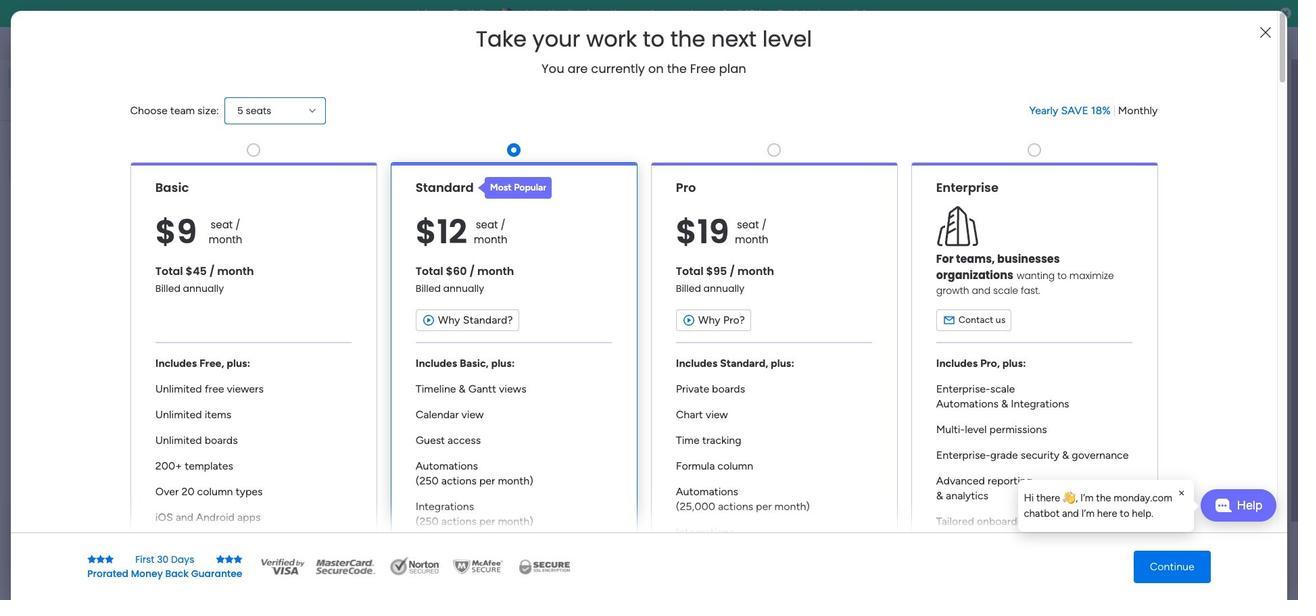Task type: describe. For each thing, give the bounding box(es) containing it.
close recently visited image
[[250, 137, 266, 154]]

basic tier selected option
[[130, 162, 377, 601]]

component image
[[453, 295, 465, 307]]

section head inside standard tier selected option
[[478, 177, 552, 199]]

tier options list box
[[130, 138, 1159, 601]]

standard tier selected option
[[391, 162, 638, 601]]

public board image
[[453, 274, 468, 289]]

1 vertical spatial option
[[8, 91, 164, 112]]

mcafee secure image
[[451, 557, 505, 577]]

billing cycle selection group
[[1030, 103, 1159, 118]]

1 star image from the left
[[87, 555, 96, 565]]

pro tier selected option
[[651, 162, 898, 601]]

enterprise tier selected option
[[912, 162, 1159, 601]]

help center element
[[1035, 415, 1238, 469]]

jacob simon image
[[1261, 32, 1283, 54]]

norton secured image
[[385, 557, 446, 577]]

chat bot icon image
[[1215, 499, 1232, 513]]

3 star image from the left
[[216, 555, 225, 565]]



Task type: locate. For each thing, give the bounding box(es) containing it.
ssl encrypted image
[[510, 557, 578, 577]]

section head
[[478, 177, 552, 199]]

list box
[[0, 185, 173, 416]]

quick search results list box
[[250, 154, 1003, 333]]

2 vertical spatial option
[[0, 187, 173, 190]]

option
[[8, 68, 164, 89], [8, 91, 164, 112], [0, 187, 173, 190]]

dialog
[[1019, 480, 1195, 532]]

templates image image
[[1047, 129, 1226, 223]]

3 star image from the left
[[234, 555, 243, 565]]

1 element
[[386, 349, 402, 365]]

2 star image from the left
[[225, 555, 234, 565]]

close my workspaces image
[[250, 535, 266, 551]]

remove from favorites image
[[407, 274, 420, 288]]

2 star image from the left
[[105, 555, 114, 565]]

heading
[[476, 27, 813, 51]]

close update feed (inbox) image
[[250, 349, 266, 365]]

verified by visa image
[[259, 557, 306, 577]]

1 star image from the left
[[96, 555, 105, 565]]

mastercard secure code image
[[312, 557, 379, 577]]

star image
[[96, 555, 105, 565], [105, 555, 114, 565], [216, 555, 225, 565]]

star image
[[87, 555, 96, 565], [225, 555, 234, 565], [234, 555, 243, 565]]

workspace image
[[272, 575, 304, 601]]

0 vertical spatial option
[[8, 68, 164, 89]]



Task type: vqa. For each thing, say whether or not it's contained in the screenshot.
third star image from the right
yes



